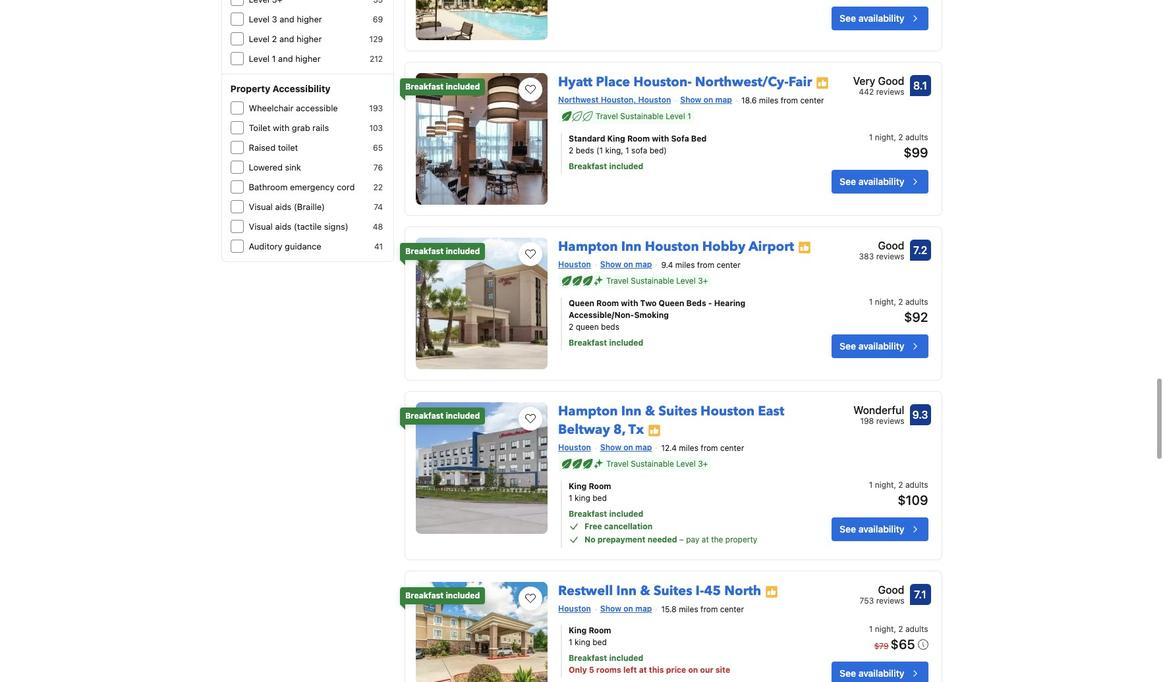 Task type: describe. For each thing, give the bounding box(es) containing it.
wonderful
[[854, 405, 905, 417]]

1 inside standard king room with sofa bed 2 beds (1 king, 1 sofa bed) breakfast included
[[626, 146, 629, 156]]

auditory guidance
[[249, 241, 321, 252]]

miles for i-
[[679, 605, 698, 615]]

adults for hyatt place houston- northwest/cy-fair
[[906, 133, 928, 142]]

king,
[[605, 146, 623, 156]]

good for restwell inn & suites i-45 north
[[878, 585, 905, 597]]

this property is part of our preferred partner program. it's committed to providing excellent service and good value. it'll pay us a higher commission if you make a booking. image for hyatt place houston- northwest/cy-fair
[[816, 76, 829, 90]]

visual for visual aids (tactile signs)
[[249, 221, 273, 232]]

22
[[373, 183, 383, 192]]

center for i-
[[720, 605, 744, 615]]

map for airport
[[635, 260, 652, 270]]

needed
[[648, 535, 677, 545]]

1 down level 2 and higher
[[272, 53, 276, 64]]

accessible
[[296, 103, 338, 113]]

breakfast included for hampton inn houston hobby airport
[[405, 247, 480, 257]]

1 night , 2 adults $109
[[869, 481, 928, 508]]

king room link for i-
[[569, 626, 792, 637]]

, for hampton inn & suites houston east beltway 8, tx
[[894, 481, 896, 490]]

69
[[373, 15, 383, 24]]

houston down houston-
[[638, 95, 671, 105]]

queen room with two queen beds - hearing accessible/non-smoking link
[[569, 298, 792, 322]]

45
[[704, 583, 721, 601]]

–
[[679, 535, 684, 545]]

bed inside king room 1 king bed breakfast included only 5 rooms left at this price on our site
[[593, 638, 607, 648]]

toilet with grab rails
[[249, 123, 329, 133]]

212
[[370, 54, 383, 64]]

from for i-
[[701, 605, 718, 615]]

this property is part of our preferred partner program. it's committed to providing excellent service and good value. it'll pay us a higher commission if you make a booking. image for restwell inn & suites i-45 north
[[765, 586, 779, 599]]

15.8
[[661, 605, 677, 615]]

i-
[[696, 583, 704, 601]]

1 inside 1 night , 2 adults $92
[[869, 297, 873, 307]]

adults for hampton inn & suites houston east beltway 8, tx
[[906, 481, 928, 490]]

only
[[569, 666, 587, 676]]

good inside the 'very good 442 reviews'
[[878, 75, 905, 87]]

see availability link for hyatt place houston- northwest/cy-fair
[[832, 170, 928, 194]]

good 383 reviews
[[859, 240, 905, 262]]

9.4 miles from center
[[661, 260, 741, 270]]

sofa
[[671, 134, 689, 144]]

accessible/non-
[[569, 311, 634, 320]]

show for restwell inn & suites i-45 north
[[600, 605, 622, 614]]

on for restwell inn & suites i-45 north
[[624, 605, 633, 614]]

0 horizontal spatial with
[[273, 123, 290, 133]]

on inside king room 1 king bed breakfast included only 5 rooms left at this price on our site
[[688, 666, 698, 676]]

show on map for hampton inn & suites houston east beltway 8, tx
[[600, 443, 652, 453]]

this property is part of our preferred partner program. it's committed to providing excellent service and good value. it'll pay us a higher commission if you make a booking. image for fair
[[816, 76, 829, 90]]

18.6 miles from center
[[741, 96, 824, 106]]

good element for hampton inn houston hobby airport
[[859, 238, 905, 254]]

king inside king room 1 king bed breakfast included only 5 rooms left at this price on our site
[[575, 638, 590, 648]]

map for houston
[[635, 443, 652, 453]]

9.3
[[913, 410, 928, 421]]

price
[[666, 666, 686, 676]]

room for queen room with two queen beds - hearing accessible/non-smoking 2 queen beds breakfast included
[[597, 299, 619, 309]]

8.1
[[913, 80, 927, 92]]

5
[[589, 666, 594, 676]]

198
[[860, 417, 874, 427]]

travel sustainable level 1
[[596, 111, 691, 121]]

hyatt place houston- northwest/cy-fair link
[[558, 68, 812, 91]]

3
[[272, 14, 277, 24]]

aids for (tactile
[[275, 221, 292, 232]]

cancellation
[[604, 522, 653, 532]]

scored 8.1 element
[[910, 75, 931, 96]]

$92
[[904, 310, 928, 325]]

included inside standard king room with sofa bed 2 beds (1 king, 1 sofa bed) breakfast included
[[609, 162, 644, 171]]

inn for restwell inn & suites i-45 north
[[616, 583, 637, 601]]

east
[[758, 403, 785, 421]]

higher for level 3 and higher
[[297, 14, 322, 24]]

hampton inn houston hobby airport image
[[416, 238, 548, 370]]

1 up sofa
[[688, 111, 691, 121]]

see for hampton inn houston hobby airport
[[840, 341, 856, 352]]

king room link for houston
[[569, 481, 792, 493]]

breakfast included for hampton inn & suites houston east beltway 8, tx
[[405, 411, 480, 421]]

scored 9.3 element
[[910, 405, 931, 426]]

hampton inn & suites houston east beltway 8, tx link
[[558, 398, 785, 439]]

reviews for restwell inn & suites i-45 north
[[876, 597, 905, 606]]

-
[[708, 299, 712, 309]]

property
[[726, 535, 758, 545]]

center for airport
[[717, 260, 741, 270]]

1 inside king room 1 king bed breakfast included only 5 rooms left at this price on our site
[[569, 638, 573, 648]]

hobby
[[702, 238, 746, 256]]

7.2
[[913, 245, 927, 257]]

king for king room
[[569, 482, 587, 492]]

& for restwell
[[640, 583, 650, 601]]

383
[[859, 252, 874, 262]]

level left 3
[[249, 14, 270, 24]]

restwell
[[558, 583, 613, 601]]

$65
[[891, 637, 915, 653]]

1 inside 1 night , 2 adults $99
[[869, 133, 873, 142]]

1 night , 2 adults
[[869, 625, 928, 635]]

king for king room 1 king bed breakfast included only 5 rooms left at this price on our site
[[569, 626, 587, 636]]

grab
[[292, 123, 310, 133]]

193
[[369, 103, 383, 113]]

hyatt place houston- northwest/cy-fair
[[558, 73, 812, 91]]

toilet
[[278, 142, 298, 153]]

northwest/cy-
[[695, 73, 789, 91]]

2 inside 1 night , 2 adults $99
[[899, 133, 903, 142]]

availability for restwell inn & suites i-45 north
[[859, 668, 905, 680]]

wonderful 198 reviews
[[854, 405, 905, 427]]

houston down restwell
[[558, 605, 591, 614]]

15.8 miles from center
[[661, 605, 744, 615]]

76
[[374, 163, 383, 173]]

center for fair
[[800, 96, 824, 106]]

2 inside 1 night , 2 adults $109
[[899, 481, 903, 490]]

2 inside queen room with two queen beds - hearing accessible/non-smoking 2 queen beds breakfast included
[[569, 322, 574, 332]]

sink
[[285, 162, 301, 173]]

see availability for hyatt place houston- northwest/cy-fair
[[840, 176, 905, 187]]

suites for i-
[[654, 583, 692, 601]]

level up sofa
[[666, 111, 685, 121]]

north
[[725, 583, 761, 601]]

and for 2
[[279, 34, 294, 44]]

visual aids (tactile signs)
[[249, 221, 348, 232]]

2 up $65
[[899, 625, 903, 635]]

see for hyatt place houston- northwest/cy-fair
[[840, 176, 856, 187]]

availability for hyatt place houston- northwest/cy-fair
[[859, 176, 905, 187]]

night for hyatt place houston- northwest/cy-fair
[[875, 133, 894, 142]]

beds inside queen room with two queen beds - hearing accessible/non-smoking 2 queen beds breakfast included
[[601, 322, 620, 332]]

1 see availability from the top
[[840, 13, 905, 24]]

room for king room 1 king bed breakfast included only 5 rooms left at this price on our site
[[589, 626, 611, 636]]

map for i-
[[635, 605, 652, 614]]

show on map for restwell inn & suites i-45 north
[[600, 605, 652, 614]]

restwell inn & suites i-45 north
[[558, 583, 761, 601]]

show on map for hampton inn houston hobby airport
[[600, 260, 652, 270]]

1 king bed breakfast included
[[569, 494, 644, 519]]

hampton inn houston hobby airport link
[[558, 233, 794, 256]]

12.4
[[661, 444, 677, 454]]

4 night from the top
[[875, 625, 894, 635]]

7.1
[[914, 589, 927, 601]]

103
[[369, 123, 383, 133]]

level up property
[[249, 53, 270, 64]]

travel for &
[[606, 460, 629, 469]]

scored 7.2 element
[[910, 240, 931, 261]]

2 inside standard king room with sofa bed 2 beds (1 king, 1 sofa bed) breakfast included
[[569, 146, 574, 156]]

$79
[[874, 642, 889, 652]]

miles for houston
[[679, 444, 699, 454]]

the
[[711, 535, 723, 545]]

availability for hampton inn & suites houston east beltway 8, tx
[[859, 524, 905, 535]]

level 2 and higher
[[249, 34, 322, 44]]

1 inside 1 night , 2 adults $109
[[869, 481, 873, 490]]

breakfast included for restwell inn & suites i-45 north
[[405, 591, 480, 601]]

with inside standard king room with sofa bed 2 beds (1 king, 1 sofa bed) breakfast included
[[652, 134, 669, 144]]

see availability link for hampton inn & suites houston east beltway 8, tx
[[832, 518, 928, 542]]

reviews inside the 'very good 442 reviews'
[[876, 87, 905, 97]]

property accessibility
[[230, 83, 331, 94]]

houston-
[[634, 73, 692, 91]]

show on map for hyatt place houston- northwest/cy-fair
[[680, 95, 732, 105]]

restwell inn & suites i-45 north image
[[416, 583, 548, 683]]

tx
[[629, 421, 644, 439]]

center for houston
[[720, 444, 744, 454]]

sofa
[[632, 146, 647, 156]]

free
[[585, 522, 602, 532]]

aids for (braille)
[[275, 202, 292, 212]]

beds inside standard king room with sofa bed 2 beds (1 king, 1 sofa bed) breakfast included
[[576, 146, 594, 156]]

pay
[[686, 535, 700, 545]]

4 adults from the top
[[906, 625, 928, 635]]

queen
[[576, 322, 599, 332]]

on for hyatt place houston- northwest/cy-fair
[[704, 95, 713, 105]]

2 down 3
[[272, 34, 277, 44]]

our
[[700, 666, 714, 676]]

sustainable for &
[[631, 460, 674, 469]]

and for 1
[[278, 53, 293, 64]]

smoking
[[634, 311, 669, 320]]



Task type: locate. For each thing, give the bounding box(es) containing it.
adults up the $99
[[906, 133, 928, 142]]

2 hampton from the top
[[558, 403, 618, 421]]

see availability link down 1 night , 2 adults $92
[[832, 335, 928, 359]]

wonderful element
[[854, 403, 905, 419]]

room inside queen room with two queen beds - hearing accessible/non-smoking 2 queen beds breakfast included
[[597, 299, 619, 309]]

raised
[[249, 142, 276, 153]]

beds down accessible/non-
[[601, 322, 620, 332]]

night inside 1 night , 2 adults $99
[[875, 133, 894, 142]]

1 night , 2 adults $92
[[869, 297, 928, 325]]

1 bed from the top
[[593, 494, 607, 504]]

3 good from the top
[[878, 585, 905, 597]]

very good 442 reviews
[[853, 75, 905, 97]]

, inside 1 night , 2 adults $99
[[894, 133, 896, 142]]

good right "753"
[[878, 585, 905, 597]]

0 vertical spatial higher
[[297, 14, 322, 24]]

reviews inside good 383 reviews
[[876, 252, 905, 262]]

5 availability from the top
[[859, 668, 905, 680]]

houston up '9.4'
[[645, 238, 699, 256]]

1 vertical spatial king
[[569, 482, 587, 492]]

with inside queen room with two queen beds - hearing accessible/non-smoking 2 queen beds breakfast included
[[621, 299, 638, 309]]

0 vertical spatial &
[[645, 403, 655, 421]]

room up sofa
[[627, 134, 650, 144]]

1 adults from the top
[[906, 133, 928, 142]]

king down king room
[[575, 494, 590, 504]]

hampton inn houston hobby airport
[[558, 238, 794, 256]]

2 good from the top
[[878, 240, 905, 252]]

travel sustainable level 3+ for &
[[606, 460, 708, 469]]

from for airport
[[697, 260, 715, 270]]

1 vertical spatial good element
[[860, 583, 905, 599]]

good 753 reviews
[[860, 585, 905, 606]]

on left the our
[[688, 666, 698, 676]]

on for hampton inn & suites houston east beltway 8, tx
[[624, 443, 633, 453]]

show
[[680, 95, 702, 105], [600, 260, 622, 270], [600, 443, 622, 453], [600, 605, 622, 614]]

bathroom emergency cord
[[249, 182, 355, 192]]

reviews right "753"
[[876, 597, 905, 606]]

center down the north
[[720, 605, 744, 615]]

2 king room link from the top
[[569, 626, 792, 637]]

with left two on the right top of the page
[[621, 299, 638, 309]]

availability for hampton inn houston hobby airport
[[859, 341, 905, 352]]

level
[[249, 14, 270, 24], [249, 34, 270, 44], [249, 53, 270, 64], [666, 111, 685, 121], [676, 276, 696, 286], [676, 460, 696, 469]]

room up accessible/non-
[[597, 299, 619, 309]]

good element
[[859, 238, 905, 254], [860, 583, 905, 599]]

3 see availability link from the top
[[832, 335, 928, 359]]

houston
[[638, 95, 671, 105], [645, 238, 699, 256], [558, 260, 591, 270], [701, 403, 755, 421], [558, 443, 591, 453], [558, 605, 591, 614]]

wheelchair accessible
[[249, 103, 338, 113]]

2 see availability from the top
[[840, 176, 905, 187]]

bed inside 1 king bed breakfast included
[[593, 494, 607, 504]]

1 vertical spatial king room link
[[569, 626, 792, 637]]

aids up auditory guidance
[[275, 221, 292, 232]]

toilet
[[249, 123, 270, 133]]

hyatt place houston- northwest/cy-fair image
[[416, 73, 548, 205]]

king up only
[[569, 626, 587, 636]]

miles
[[759, 96, 779, 106], [676, 260, 695, 270], [679, 444, 699, 454], [679, 605, 698, 615]]

houston up accessible/non-
[[558, 260, 591, 270]]

northwest houston, houston
[[558, 95, 671, 105]]

this property is part of our preferred partner program. it's committed to providing excellent service and good value. it'll pay us a higher commission if you make a booking. image for houston
[[648, 424, 661, 438]]

this
[[649, 666, 664, 676]]

visual
[[249, 202, 273, 212], [249, 221, 273, 232]]

left
[[623, 666, 637, 676]]

0 vertical spatial beds
[[576, 146, 594, 156]]

4 see availability link from the top
[[832, 518, 928, 542]]

availability down 1 night , 2 adults $99
[[859, 176, 905, 187]]

see availability link down 1 night , 2 adults $99
[[832, 170, 928, 194]]

place
[[596, 73, 630, 91]]

see availability down 1 night , 2 adults $109
[[840, 524, 905, 535]]

0 vertical spatial travel
[[596, 111, 618, 121]]

, for hampton inn houston hobby airport
[[894, 297, 896, 307]]

1 down king room
[[569, 494, 573, 504]]

show on map down hyatt place houston- northwest/cy-fair
[[680, 95, 732, 105]]

with
[[273, 123, 290, 133], [652, 134, 669, 144], [621, 299, 638, 309]]

breakfast inside standard king room with sofa bed 2 beds (1 king, 1 sofa bed) breakfast included
[[569, 162, 607, 171]]

0 vertical spatial travel sustainable level 3+
[[606, 276, 708, 286]]

0 vertical spatial king
[[607, 134, 625, 144]]

2 down the 'very good 442 reviews'
[[899, 133, 903, 142]]

1 vertical spatial travel sustainable level 3+
[[606, 460, 708, 469]]

on down restwell inn & suites i-45 north at the bottom of page
[[624, 605, 633, 614]]

sustainable down '9.4'
[[631, 276, 674, 286]]

suites
[[659, 403, 697, 421], [654, 583, 692, 601]]

0 vertical spatial bed
[[593, 494, 607, 504]]

2 bed from the top
[[593, 638, 607, 648]]

inn inside hampton inn & suites houston east beltway 8, tx
[[621, 403, 642, 421]]

1 down 383
[[869, 297, 873, 307]]

see
[[840, 13, 856, 24], [840, 176, 856, 187], [840, 341, 856, 352], [840, 524, 856, 535], [840, 668, 856, 680]]

see availability
[[840, 13, 905, 24], [840, 176, 905, 187], [840, 341, 905, 352], [840, 524, 905, 535], [840, 668, 905, 680]]

show on map
[[680, 95, 732, 105], [600, 260, 652, 270], [600, 443, 652, 453], [600, 605, 652, 614]]

1 vertical spatial good
[[878, 240, 905, 252]]

4 see from the top
[[840, 524, 856, 535]]

show for hyatt place houston- northwest/cy-fair
[[680, 95, 702, 105]]

1 reviews from the top
[[876, 87, 905, 97]]

bed up 5 on the bottom right of the page
[[593, 638, 607, 648]]

breakfast included for hyatt place houston- northwest/cy-fair
[[405, 82, 480, 92]]

0 horizontal spatial queen
[[569, 299, 595, 309]]

suites up 12.4
[[659, 403, 697, 421]]

hampton inn & suites houston east beltway 8, tx image
[[416, 403, 548, 535]]

king inside king room 1 king bed breakfast included only 5 rooms left at this price on our site
[[569, 626, 587, 636]]

0 vertical spatial king
[[575, 494, 590, 504]]

1 visual from the top
[[249, 202, 273, 212]]

3+ for suites
[[698, 460, 708, 469]]

map for fair
[[715, 95, 732, 105]]

2 vertical spatial with
[[621, 299, 638, 309]]

& inside hampton inn & suites houston east beltway 8, tx
[[645, 403, 655, 421]]

see availability up very good element
[[840, 13, 905, 24]]

visual for visual aids (braille)
[[249, 202, 273, 212]]

1 vertical spatial bed
[[593, 638, 607, 648]]

breakfast inside queen room with two queen beds - hearing accessible/non-smoking 2 queen beds breakfast included
[[569, 338, 607, 348]]

see availability down '$79'
[[840, 668, 905, 680]]

travel up accessible/non-
[[606, 276, 629, 286]]

travel for houston
[[606, 276, 629, 286]]

this property is part of our preferred partner program. it's committed to providing excellent service and good value. it'll pay us a higher commission if you make a booking. image for i-
[[765, 586, 779, 599]]

scored 7.1 element
[[910, 585, 931, 606]]

queen
[[569, 299, 595, 309], [659, 299, 684, 309]]

4 availability from the top
[[859, 524, 905, 535]]

suites inside hampton inn & suites houston east beltway 8, tx
[[659, 403, 697, 421]]

queen up accessible/non-
[[569, 299, 595, 309]]

, inside 1 night , 2 adults $92
[[894, 297, 896, 307]]

show on map left '9.4'
[[600, 260, 652, 270]]

miles for fair
[[759, 96, 779, 106]]

miles right 12.4
[[679, 444, 699, 454]]

3+ for hobby
[[698, 276, 708, 286]]

this property is part of our preferred partner program. it's committed to providing excellent service and good value. it'll pay us a higher commission if you make a booking. image for airport
[[798, 241, 812, 254]]

houston down beltway
[[558, 443, 591, 453]]

property
[[230, 83, 270, 94]]

inn for hampton inn houston hobby airport
[[621, 238, 642, 256]]

see availability down 1 night , 2 adults $99
[[840, 176, 905, 187]]

1 up only
[[569, 638, 573, 648]]

reviews inside wonderful 198 reviews
[[876, 417, 905, 427]]

hampton inn & suites houston east beltway 8, tx
[[558, 403, 785, 439]]

3 adults from the top
[[906, 481, 928, 490]]

1 good from the top
[[878, 75, 905, 87]]

show for hampton inn houston hobby airport
[[600, 260, 622, 270]]

room for king room
[[589, 482, 611, 492]]

2 adults from the top
[[906, 297, 928, 307]]

visual down bathroom
[[249, 202, 273, 212]]

1 travel sustainable level 3+ from the top
[[606, 276, 708, 286]]

see for hampton inn & suites houston east beltway 8, tx
[[840, 524, 856, 535]]

travel for houston-
[[596, 111, 618, 121]]

lowered sink
[[249, 162, 301, 173]]

reviews right 442 in the right top of the page
[[876, 87, 905, 97]]

this property is part of our preferred partner program. it's committed to providing excellent service and good value. it'll pay us a higher commission if you make a booking. image
[[816, 76, 829, 90], [765, 586, 779, 599]]

48
[[373, 222, 383, 232]]

2 down the standard
[[569, 146, 574, 156]]

travel sustainable level 3+ down 12.4
[[606, 460, 708, 469]]

8,
[[613, 421, 626, 439]]

see availability for hampton inn & suites houston east beltway 8, tx
[[840, 524, 905, 535]]

2 down good 383 reviews
[[899, 297, 903, 307]]

miles right 15.8
[[679, 605, 698, 615]]

sustainable for houston-
[[620, 111, 664, 121]]

good inside good 753 reviews
[[878, 585, 905, 597]]

night for hampton inn & suites houston east beltway 8, tx
[[875, 481, 894, 490]]

adults inside 1 night , 2 adults $92
[[906, 297, 928, 307]]

good for hampton inn houston hobby airport
[[878, 240, 905, 252]]

hyatt
[[558, 73, 593, 91]]

emergency
[[290, 182, 335, 192]]

from for houston
[[701, 444, 718, 454]]

fair
[[789, 73, 812, 91]]

from for fair
[[781, 96, 798, 106]]

good right 383
[[878, 240, 905, 252]]

442
[[859, 87, 874, 97]]

see availability for hampton inn houston hobby airport
[[840, 341, 905, 352]]

3 reviews from the top
[[876, 417, 905, 427]]

0 vertical spatial good
[[878, 75, 905, 87]]

level down 9.4 miles from center
[[676, 276, 696, 286]]

miles for airport
[[676, 260, 695, 270]]

2 left queen
[[569, 322, 574, 332]]

hampton inside hampton inn houston hobby airport link
[[558, 238, 618, 256]]

(tactile
[[294, 221, 322, 232]]

1 see availability link from the top
[[832, 7, 928, 30]]

2 queen from the left
[[659, 299, 684, 309]]

see availability link up very good element
[[832, 7, 928, 30]]

two
[[640, 299, 657, 309]]

inn right restwell
[[616, 583, 637, 601]]

this property is part of our preferred partner program. it's committed to providing excellent service and good value. it'll pay us a higher commission if you make a booking. image right fair
[[816, 76, 829, 90]]

2 vertical spatial travel
[[606, 460, 629, 469]]

5 see availability from the top
[[840, 668, 905, 680]]

see availability link for hampton inn houston hobby airport
[[832, 335, 928, 359]]

1 see from the top
[[840, 13, 856, 24]]

adults inside 1 night , 2 adults $109
[[906, 481, 928, 490]]

adults inside 1 night , 2 adults $99
[[906, 133, 928, 142]]

1 vertical spatial &
[[640, 583, 650, 601]]

3 breakfast included from the top
[[405, 411, 480, 421]]

1 3+ from the top
[[698, 276, 708, 286]]

2 night from the top
[[875, 297, 894, 307]]

hampton
[[558, 238, 618, 256], [558, 403, 618, 421]]

2 vertical spatial sustainable
[[631, 460, 674, 469]]

and for 3
[[280, 14, 294, 24]]

1 horizontal spatial with
[[621, 299, 638, 309]]

5 see from the top
[[840, 668, 856, 680]]

1 vertical spatial king
[[575, 638, 590, 648]]

airport
[[749, 238, 794, 256]]

1
[[272, 53, 276, 64], [688, 111, 691, 121], [869, 133, 873, 142], [626, 146, 629, 156], [869, 297, 873, 307], [869, 481, 873, 490], [569, 494, 573, 504], [869, 625, 873, 635], [569, 638, 573, 648]]

king room link down 12.4
[[569, 481, 792, 493]]

adults up $65
[[906, 625, 928, 635]]

travel down 8,
[[606, 460, 629, 469]]

king up "king,"
[[607, 134, 625, 144]]

3+ down 12.4 miles from center
[[698, 460, 708, 469]]

king inside 1 king bed breakfast included
[[575, 494, 590, 504]]

3 see availability from the top
[[840, 341, 905, 352]]

houston left east on the bottom right
[[701, 403, 755, 421]]

at right left
[[639, 666, 647, 676]]

see availability down 1 night , 2 adults $92
[[840, 341, 905, 352]]

center
[[800, 96, 824, 106], [717, 260, 741, 270], [720, 444, 744, 454], [720, 605, 744, 615]]

sustainable for houston
[[631, 276, 674, 286]]

northwest
[[558, 95, 599, 105]]

prepayment
[[598, 535, 646, 545]]

this property is part of our preferred partner program. it's committed to providing excellent service and good value. it'll pay us a higher commission if you make a booking. image
[[816, 76, 829, 90], [798, 241, 812, 254], [798, 241, 812, 254], [648, 424, 661, 438], [648, 424, 661, 438], [765, 586, 779, 599]]

2 breakfast included from the top
[[405, 247, 480, 257]]

from
[[781, 96, 798, 106], [697, 260, 715, 270], [701, 444, 718, 454], [701, 605, 718, 615]]

1 horizontal spatial this property is part of our preferred partner program. it's committed to providing excellent service and good value. it'll pay us a higher commission if you make a booking. image
[[816, 76, 829, 90]]

2 see from the top
[[840, 176, 856, 187]]

included
[[446, 82, 480, 92], [609, 162, 644, 171], [446, 247, 480, 257], [609, 338, 644, 348], [446, 411, 480, 421], [609, 510, 644, 519], [446, 591, 480, 601], [609, 654, 644, 664]]

1 vertical spatial higher
[[297, 34, 322, 44]]

from down hobby
[[697, 260, 715, 270]]

2 vertical spatial king
[[569, 626, 587, 636]]

adults up $92
[[906, 297, 928, 307]]

free cancellation
[[585, 522, 653, 532]]

0 vertical spatial suites
[[659, 403, 697, 421]]

aids
[[275, 202, 292, 212], [275, 221, 292, 232]]

higher up level 2 and higher
[[297, 14, 322, 24]]

site
[[716, 666, 730, 676]]

good right the very
[[878, 75, 905, 87]]

bed)
[[650, 146, 667, 156]]

see for restwell inn & suites i-45 north
[[840, 668, 856, 680]]

1 , from the top
[[894, 133, 896, 142]]

$109
[[898, 493, 928, 508]]

(1
[[596, 146, 603, 156]]

adults
[[906, 133, 928, 142], [906, 297, 928, 307], [906, 481, 928, 490], [906, 625, 928, 635]]

good inside good 383 reviews
[[878, 240, 905, 252]]

level up "level 1 and higher"
[[249, 34, 270, 44]]

1 vertical spatial suites
[[654, 583, 692, 601]]

suites up 15.8
[[654, 583, 692, 601]]

2 vertical spatial inn
[[616, 583, 637, 601]]

at inside king room 1 king bed breakfast included only 5 rooms left at this price on our site
[[639, 666, 647, 676]]

1 horizontal spatial at
[[702, 535, 709, 545]]

2 reviews from the top
[[876, 252, 905, 262]]

0 vertical spatial 3+
[[698, 276, 708, 286]]

reviews
[[876, 87, 905, 97], [876, 252, 905, 262], [876, 417, 905, 427], [876, 597, 905, 606]]

hampton for hampton inn & suites houston east beltway 8, tx
[[558, 403, 618, 421]]

from down 45
[[701, 605, 718, 615]]

3 , from the top
[[894, 481, 896, 490]]

standard king room with sofa bed link
[[569, 133, 792, 145]]

higher down level 2 and higher
[[295, 53, 321, 64]]

king inside standard king room with sofa bed 2 beds (1 king, 1 sofa bed) breakfast included
[[607, 134, 625, 144]]

on for hampton inn houston hobby airport
[[624, 260, 633, 270]]

1 breakfast included from the top
[[405, 82, 480, 92]]

0 horizontal spatial beds
[[576, 146, 594, 156]]

, inside 1 night , 2 adults $109
[[894, 481, 896, 490]]

1 down 198
[[869, 481, 873, 490]]

1 vertical spatial inn
[[621, 403, 642, 421]]

reviews for hampton inn houston hobby airport
[[876, 252, 905, 262]]

1 queen from the left
[[569, 299, 595, 309]]

sustainable down 12.4
[[631, 460, 674, 469]]

standard king room with sofa bed 2 beds (1 king, 1 sofa bed) breakfast included
[[569, 134, 707, 171]]

74
[[374, 202, 383, 212]]

queen room with two queen beds - hearing accessible/non-smoking 2 queen beds breakfast included
[[569, 299, 746, 348]]

, for hyatt place houston- northwest/cy-fair
[[894, 133, 896, 142]]

2 3+ from the top
[[698, 460, 708, 469]]

9.4
[[661, 260, 673, 270]]

4 breakfast included from the top
[[405, 591, 480, 601]]

see availability for restwell inn & suites i-45 north
[[840, 668, 905, 680]]

3 availability from the top
[[859, 341, 905, 352]]

no prepayment needed – pay at the property
[[585, 535, 758, 545]]

night inside 1 night , 2 adults $109
[[875, 481, 894, 490]]

0 vertical spatial hampton
[[558, 238, 618, 256]]

1 vertical spatial this property is part of our preferred partner program. it's committed to providing excellent service and good value. it'll pay us a higher commission if you make a booking. image
[[765, 586, 779, 599]]

0 vertical spatial sustainable
[[620, 111, 664, 121]]

good
[[878, 75, 905, 87], [878, 240, 905, 252], [878, 585, 905, 597]]

3 see from the top
[[840, 341, 856, 352]]

(braille)
[[294, 202, 325, 212]]

travel
[[596, 111, 618, 121], [606, 276, 629, 286], [606, 460, 629, 469]]

0 vertical spatial visual
[[249, 202, 273, 212]]

1 vertical spatial at
[[639, 666, 647, 676]]

1 king room link from the top
[[569, 481, 792, 493]]

higher for level 1 and higher
[[295, 53, 321, 64]]

center down hobby
[[717, 260, 741, 270]]

1 king from the top
[[575, 494, 590, 504]]

room inside king room 1 king bed breakfast included only 5 rooms left at this price on our site
[[589, 626, 611, 636]]

0 horizontal spatial this property is part of our preferred partner program. it's committed to providing excellent service and good value. it'll pay us a higher commission if you make a booking. image
[[765, 586, 779, 599]]

room
[[627, 134, 650, 144], [597, 299, 619, 309], [589, 482, 611, 492], [589, 626, 611, 636]]

with up bed)
[[652, 134, 669, 144]]

2 availability from the top
[[859, 176, 905, 187]]

travel sustainable level 3+ for houston
[[606, 276, 708, 286]]

travel sustainable level 3+ down '9.4'
[[606, 276, 708, 286]]

from right 12.4
[[701, 444, 718, 454]]

1 aids from the top
[[275, 202, 292, 212]]

0 vertical spatial aids
[[275, 202, 292, 212]]

king room link down 15.8
[[569, 626, 792, 637]]

show for hampton inn & suites houston east beltway 8, tx
[[600, 443, 622, 453]]

1 vertical spatial beds
[[601, 322, 620, 332]]

and down level 3 and higher
[[279, 34, 294, 44]]

good element left scored 7.2 element
[[859, 238, 905, 254]]

bed down king room
[[593, 494, 607, 504]]

& for hampton
[[645, 403, 655, 421]]

1 vertical spatial visual
[[249, 221, 273, 232]]

1 vertical spatial travel
[[606, 276, 629, 286]]

signs)
[[324, 221, 348, 232]]

night for hampton inn houston hobby airport
[[875, 297, 894, 307]]

2 aids from the top
[[275, 221, 292, 232]]

adults for hampton inn houston hobby airport
[[906, 297, 928, 307]]

level down 12.4 miles from center
[[676, 460, 696, 469]]

0 vertical spatial with
[[273, 123, 290, 133]]

availability up very good element
[[859, 13, 905, 24]]

0 vertical spatial this property is part of our preferred partner program. it's committed to providing excellent service and good value. it'll pay us a higher commission if you make a booking. image
[[816, 76, 829, 90]]

1 inside 1 king bed breakfast included
[[569, 494, 573, 504]]

2 , from the top
[[894, 297, 896, 307]]

center right 12.4
[[720, 444, 744, 454]]

show on map down restwell inn & suites i-45 north at the bottom of page
[[600, 605, 652, 614]]

reviews inside good 753 reviews
[[876, 597, 905, 606]]

2 vertical spatial higher
[[295, 53, 321, 64]]

beltway
[[558, 421, 610, 439]]

0 vertical spatial at
[[702, 535, 709, 545]]

travel down northwest houston, houston
[[596, 111, 618, 121]]

1 horizontal spatial beds
[[601, 322, 620, 332]]

2 visual from the top
[[249, 221, 273, 232]]

wheelchair
[[249, 103, 294, 113]]

753
[[860, 597, 874, 606]]

breakfast inside 1 king bed breakfast included
[[569, 510, 607, 519]]

2 vertical spatial good
[[878, 585, 905, 597]]

miles right 18.6
[[759, 96, 779, 106]]

1 vertical spatial sustainable
[[631, 276, 674, 286]]

included inside king room 1 king bed breakfast included only 5 rooms left at this price on our site
[[609, 654, 644, 664]]

65
[[373, 143, 383, 153]]

inn
[[621, 238, 642, 256], [621, 403, 642, 421], [616, 583, 637, 601]]

0 vertical spatial good element
[[859, 238, 905, 254]]

4 , from the top
[[894, 625, 896, 635]]

2 travel sustainable level 3+ from the top
[[606, 460, 708, 469]]

4 reviews from the top
[[876, 597, 905, 606]]

and right 3
[[280, 14, 294, 24]]

1 vertical spatial 3+
[[698, 460, 708, 469]]

suites for houston
[[659, 403, 697, 421]]

room inside standard king room with sofa bed 2 beds (1 king, 1 sofa bed) breakfast included
[[627, 134, 650, 144]]

availability down '$79'
[[859, 668, 905, 680]]

inn for hampton inn & suites houston east beltway 8, tx
[[621, 403, 642, 421]]

breakfast inside king room 1 king bed breakfast included only 5 rooms left at this price on our site
[[569, 654, 607, 664]]

hampton inside hampton inn & suites houston east beltway 8, tx
[[558, 403, 618, 421]]

1 down "753"
[[869, 625, 873, 635]]

king up only
[[575, 638, 590, 648]]

houston inside hampton inn & suites houston east beltway 8, tx
[[701, 403, 755, 421]]

center down fair
[[800, 96, 824, 106]]

0 horizontal spatial at
[[639, 666, 647, 676]]

level 3 and higher
[[249, 14, 322, 24]]

12.4 miles from center
[[661, 444, 744, 454]]

beds down the standard
[[576, 146, 594, 156]]

good element for restwell inn & suites i-45 north
[[860, 583, 905, 599]]

5 see availability link from the top
[[832, 662, 928, 683]]

2 inside 1 night , 2 adults $92
[[899, 297, 903, 307]]

1 night , 2 adults $99
[[869, 133, 928, 160]]

1 down 442 in the right top of the page
[[869, 133, 873, 142]]

raised toilet
[[249, 142, 298, 153]]

reviews for hampton inn & suites houston east beltway 8, tx
[[876, 417, 905, 427]]

miles right '9.4'
[[676, 260, 695, 270]]

beds
[[687, 299, 706, 309]]

show down 8,
[[600, 443, 622, 453]]

3 night from the top
[[875, 481, 894, 490]]

from down fair
[[781, 96, 798, 106]]

bathroom
[[249, 182, 288, 192]]

show on map down 8,
[[600, 443, 652, 453]]

18.6
[[741, 96, 757, 106]]

queen right two on the right top of the page
[[659, 299, 684, 309]]

availability down 1 night , 2 adults $92
[[859, 341, 905, 352]]

1 vertical spatial with
[[652, 134, 669, 144]]

1 vertical spatial and
[[279, 34, 294, 44]]

1 vertical spatial aids
[[275, 221, 292, 232]]

hampton for hampton inn houston hobby airport
[[558, 238, 618, 256]]

very good element
[[853, 73, 905, 89]]

see availability link for restwell inn & suites i-45 north
[[832, 662, 928, 683]]

0 vertical spatial and
[[280, 14, 294, 24]]

included inside queen room with two queen beds - hearing accessible/non-smoking 2 queen beds breakfast included
[[609, 338, 644, 348]]

0 vertical spatial king room link
[[569, 481, 792, 493]]

guidance
[[285, 241, 321, 252]]

higher for level 2 and higher
[[297, 34, 322, 44]]

2 vertical spatial and
[[278, 53, 293, 64]]

rails
[[313, 123, 329, 133]]

and down level 2 and higher
[[278, 53, 293, 64]]

night inside 1 night , 2 adults $92
[[875, 297, 894, 307]]

1 vertical spatial hampton
[[558, 403, 618, 421]]

included inside 1 king bed breakfast included
[[609, 510, 644, 519]]

see availability link down '$79'
[[832, 662, 928, 683]]

map
[[715, 95, 732, 105], [635, 260, 652, 270], [635, 443, 652, 453], [635, 605, 652, 614]]

0 vertical spatial inn
[[621, 238, 642, 256]]

2 horizontal spatial with
[[652, 134, 669, 144]]

1 night from the top
[[875, 133, 894, 142]]

1 availability from the top
[[859, 13, 905, 24]]

4 see availability from the top
[[840, 524, 905, 535]]

1 horizontal spatial queen
[[659, 299, 684, 309]]

at left the
[[702, 535, 709, 545]]

1 hampton from the top
[[558, 238, 618, 256]]

2 king from the top
[[575, 638, 590, 648]]

1 left sofa
[[626, 146, 629, 156]]

2 see availability link from the top
[[832, 170, 928, 194]]

accessibility
[[273, 83, 331, 94]]



Task type: vqa. For each thing, say whether or not it's contained in the screenshot.


